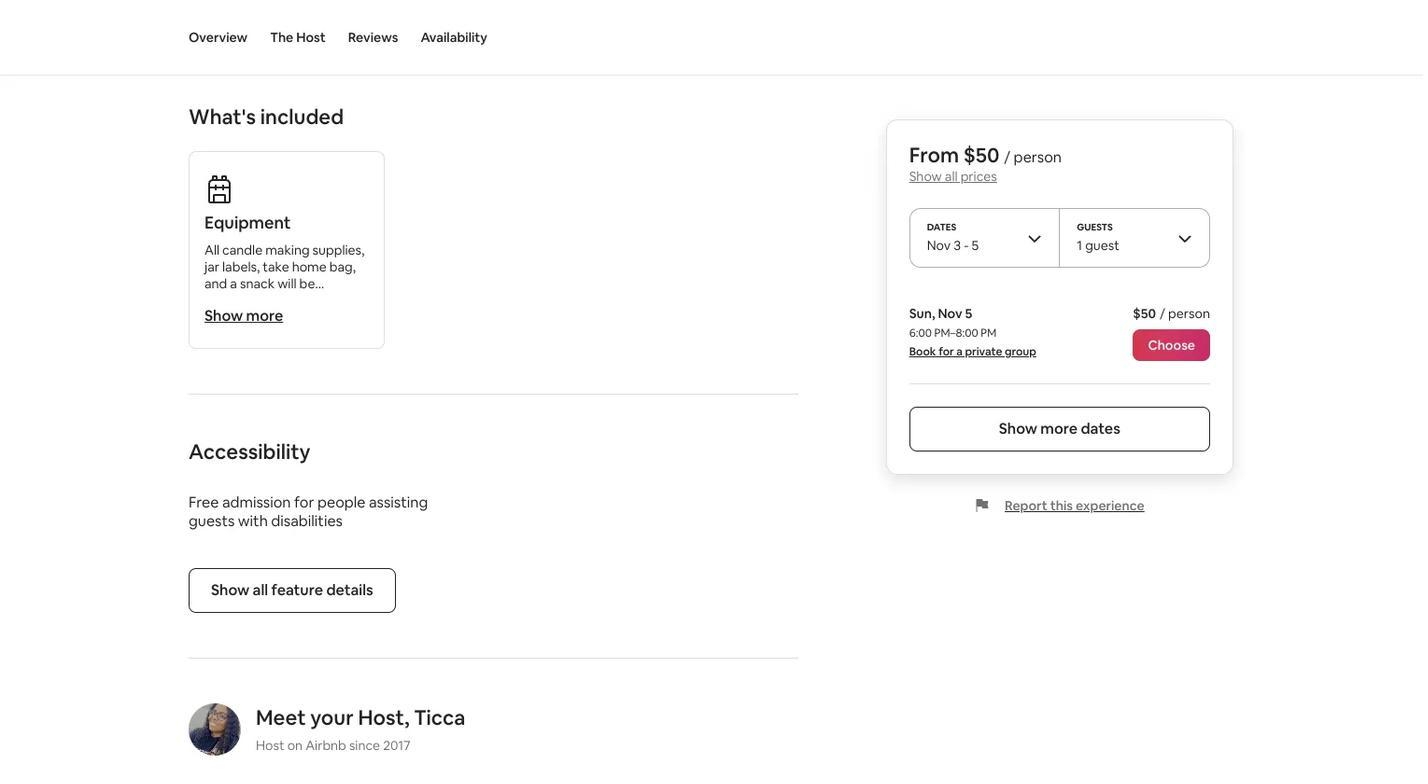 Task type: vqa. For each thing, say whether or not it's contained in the screenshot.
what
no



Task type: describe. For each thing, give the bounding box(es) containing it.
2017
[[383, 738, 411, 755]]

availability
[[421, 29, 488, 46]]

prices
[[961, 168, 997, 185]]

pm
[[981, 326, 997, 341]]

show more dates link
[[909, 407, 1211, 452]]

host inside meet your host, ticca host on airbnb since 2017
[[256, 738, 285, 755]]

the
[[270, 29, 294, 46]]

and
[[205, 276, 227, 292]]

bag,
[[330, 259, 356, 276]]

all
[[205, 242, 220, 259]]

assisting
[[369, 493, 428, 513]]

$50 inside "from $50 / person show all prices"
[[964, 142, 1000, 168]]

$50 / person
[[1133, 305, 1211, 322]]

guests 1 guest
[[1077, 221, 1120, 254]]

show for show more dates
[[999, 419, 1038, 439]]

since
[[349, 738, 380, 755]]

sun,
[[909, 305, 935, 322]]

from $50 / person show all prices
[[909, 142, 1062, 185]]

show all prices button
[[909, 168, 997, 185]]

candle
[[222, 242, 263, 259]]

free
[[189, 493, 219, 513]]

admission
[[222, 493, 291, 513]]

show for show more
[[205, 306, 243, 326]]

1 horizontal spatial /
[[1160, 305, 1166, 322]]

making
[[265, 242, 310, 259]]

from
[[909, 142, 959, 168]]

take
[[263, 259, 289, 276]]

1 vertical spatial $50
[[1133, 305, 1156, 322]]

accessibility
[[189, 439, 311, 465]]

will
[[278, 276, 297, 292]]

overview
[[189, 29, 248, 46]]

for inside free admission for people assisting guests with disabilities
[[294, 493, 314, 513]]

your
[[310, 705, 354, 731]]

sun, nov 5 6:00 pm–8:00 pm book for a private group
[[909, 305, 1037, 360]]

with
[[238, 512, 268, 531]]

meet your host, ticca host on airbnb since 2017
[[256, 705, 466, 755]]

dates
[[927, 221, 957, 234]]

details
[[326, 581, 373, 601]]

1 vertical spatial person
[[1169, 305, 1211, 322]]

included
[[260, 104, 344, 130]]

nov for 3
[[927, 237, 951, 254]]

ticca
[[414, 705, 466, 731]]

what's
[[189, 104, 256, 130]]

nov for 5
[[938, 305, 963, 322]]

1
[[1077, 237, 1083, 254]]

show inside "from $50 / person show all prices"
[[909, 168, 942, 185]]

a inside equipment all candle making supplies, jar labels, take home bag, and a snack will be...
[[230, 276, 237, 292]]

the host button
[[270, 0, 326, 75]]

for inside sun, nov 5 6:00 pm–8:00 pm book for a private group
[[939, 345, 954, 360]]

5 inside sun, nov 5 6:00 pm–8:00 pm book for a private group
[[965, 305, 973, 322]]

-
[[964, 237, 969, 254]]

report
[[1005, 498, 1048, 515]]

/ inside "from $50 / person show all prices"
[[1004, 148, 1011, 167]]

guests
[[189, 512, 235, 531]]

private
[[965, 345, 1003, 360]]

book
[[909, 345, 936, 360]]

supplies,
[[313, 242, 365, 259]]

pm–8:00
[[935, 326, 979, 341]]

airbnb
[[306, 738, 346, 755]]



Task type: locate. For each thing, give the bounding box(es) containing it.
a right the and
[[230, 276, 237, 292]]

1 vertical spatial nov
[[938, 305, 963, 322]]

all left feature
[[253, 581, 268, 601]]

1 vertical spatial host
[[256, 738, 285, 755]]

show left prices
[[909, 168, 942, 185]]

show more link
[[205, 306, 283, 326]]

0 vertical spatial /
[[1004, 148, 1011, 167]]

0 horizontal spatial for
[[294, 493, 314, 513]]

0 horizontal spatial /
[[1004, 148, 1011, 167]]

a down pm–8:00
[[957, 345, 963, 360]]

dates
[[1081, 419, 1121, 439]]

$50 up choose link
[[1133, 305, 1156, 322]]

jar
[[205, 259, 219, 276]]

the host
[[270, 29, 326, 46]]

people
[[317, 493, 366, 513]]

show down the and
[[205, 306, 243, 326]]

labels,
[[222, 259, 260, 276]]

group
[[1005, 345, 1037, 360]]

all inside "show all feature details" "button"
[[253, 581, 268, 601]]

0 vertical spatial 5
[[972, 237, 979, 254]]

0 vertical spatial person
[[1014, 148, 1062, 167]]

1 vertical spatial all
[[253, 581, 268, 601]]

host left on
[[256, 738, 285, 755]]

0 vertical spatial all
[[945, 168, 958, 185]]

1 horizontal spatial more
[[1041, 419, 1078, 439]]

guests
[[1077, 221, 1113, 234]]

disabilities
[[271, 512, 343, 531]]

experience
[[1076, 498, 1145, 515]]

for left people on the left of page
[[294, 493, 314, 513]]

all left prices
[[945, 168, 958, 185]]

more for show more
[[246, 306, 283, 326]]

0 vertical spatial more
[[246, 306, 283, 326]]

host,
[[358, 705, 410, 731]]

1 vertical spatial more
[[1041, 419, 1078, 439]]

feature
[[271, 581, 323, 601]]

3
[[954, 237, 961, 254]]

6:00
[[909, 326, 932, 341]]

person
[[1014, 148, 1062, 167], [1169, 305, 1211, 322]]

1 horizontal spatial all
[[945, 168, 958, 185]]

all
[[945, 168, 958, 185], [253, 581, 268, 601]]

show all feature details button
[[189, 569, 396, 614]]

book for a private group link
[[909, 345, 1037, 360]]

1 horizontal spatial $50
[[1133, 305, 1156, 322]]

0 vertical spatial a
[[230, 276, 237, 292]]

0 horizontal spatial a
[[230, 276, 237, 292]]

guest
[[1086, 237, 1120, 254]]

1 horizontal spatial host
[[296, 29, 326, 46]]

a
[[230, 276, 237, 292], [957, 345, 963, 360]]

1 vertical spatial a
[[957, 345, 963, 360]]

/
[[1004, 148, 1011, 167], [1160, 305, 1166, 322]]

nov
[[927, 237, 951, 254], [938, 305, 963, 322]]

for
[[939, 345, 954, 360], [294, 493, 314, 513]]

nov up pm–8:00
[[938, 305, 963, 322]]

this
[[1051, 498, 1073, 515]]

0 horizontal spatial person
[[1014, 148, 1062, 167]]

1 horizontal spatial for
[[939, 345, 954, 360]]

0 vertical spatial for
[[939, 345, 954, 360]]

overview button
[[189, 0, 248, 75]]

what's included
[[189, 104, 344, 130]]

show more dates
[[999, 419, 1121, 439]]

free admission for people assisting guests with disabilities
[[189, 493, 428, 531]]

show inside "button"
[[211, 581, 250, 601]]

choose link
[[1133, 330, 1211, 361]]

1 vertical spatial for
[[294, 493, 314, 513]]

$50 right from
[[964, 142, 1000, 168]]

show for show all feature details
[[211, 581, 250, 601]]

5
[[972, 237, 979, 254], [965, 305, 973, 322]]

nov inside sun, nov 5 6:00 pm–8:00 pm book for a private group
[[938, 305, 963, 322]]

5 up pm–8:00
[[965, 305, 973, 322]]

$50
[[964, 142, 1000, 168], [1133, 305, 1156, 322]]

1 vertical spatial /
[[1160, 305, 1166, 322]]

report this experience button
[[975, 498, 1145, 515]]

person inside "from $50 / person show all prices"
[[1014, 148, 1062, 167]]

1 vertical spatial 5
[[965, 305, 973, 322]]

all inside "from $50 / person show all prices"
[[945, 168, 958, 185]]

show all feature details
[[211, 581, 373, 601]]

reviews button
[[348, 0, 398, 75]]

meet
[[256, 705, 306, 731]]

0 horizontal spatial host
[[256, 738, 285, 755]]

5 inside dates nov 3 - 5
[[972, 237, 979, 254]]

report this experience
[[1005, 498, 1145, 515]]

0 vertical spatial host
[[296, 29, 326, 46]]

availability button
[[421, 0, 488, 75]]

nov left 3
[[927, 237, 951, 254]]

more for show more dates
[[1041, 419, 1078, 439]]

home
[[292, 259, 327, 276]]

more down "snack" on the left
[[246, 306, 283, 326]]

more left dates
[[1041, 419, 1078, 439]]

0 vertical spatial nov
[[927, 237, 951, 254]]

/ right from
[[1004, 148, 1011, 167]]

on
[[287, 738, 303, 755]]

host inside button
[[296, 29, 326, 46]]

1 horizontal spatial person
[[1169, 305, 1211, 322]]

/ up choose link
[[1160, 305, 1166, 322]]

0 horizontal spatial more
[[246, 306, 283, 326]]

show
[[909, 168, 942, 185], [205, 306, 243, 326], [999, 419, 1038, 439], [211, 581, 250, 601]]

1 horizontal spatial a
[[957, 345, 963, 360]]

0 vertical spatial $50
[[964, 142, 1000, 168]]

dates nov 3 - 5
[[927, 221, 979, 254]]

host right the
[[296, 29, 326, 46]]

equipment all candle making supplies, jar labels, take home bag, and a snack will be...
[[205, 212, 365, 292]]

choose
[[1148, 337, 1196, 354]]

more inside show more dates link
[[1041, 419, 1078, 439]]

nov inside dates nov 3 - 5
[[927, 237, 951, 254]]

equipment
[[205, 212, 291, 233]]

a inside sun, nov 5 6:00 pm–8:00 pm book for a private group
[[957, 345, 963, 360]]

reviews
[[348, 29, 398, 46]]

show more
[[205, 306, 283, 326]]

host
[[296, 29, 326, 46], [256, 738, 285, 755]]

show down group at top right
[[999, 419, 1038, 439]]

0 horizontal spatial $50
[[964, 142, 1000, 168]]

snack
[[240, 276, 275, 292]]

0 horizontal spatial all
[[253, 581, 268, 601]]

more
[[246, 306, 283, 326], [1041, 419, 1078, 439]]

be...
[[299, 276, 324, 292]]

show left feature
[[211, 581, 250, 601]]

for down pm–8:00
[[939, 345, 954, 360]]

5 right the -
[[972, 237, 979, 254]]

learn more about the host, ticca. image
[[189, 704, 241, 757], [189, 704, 241, 757]]



